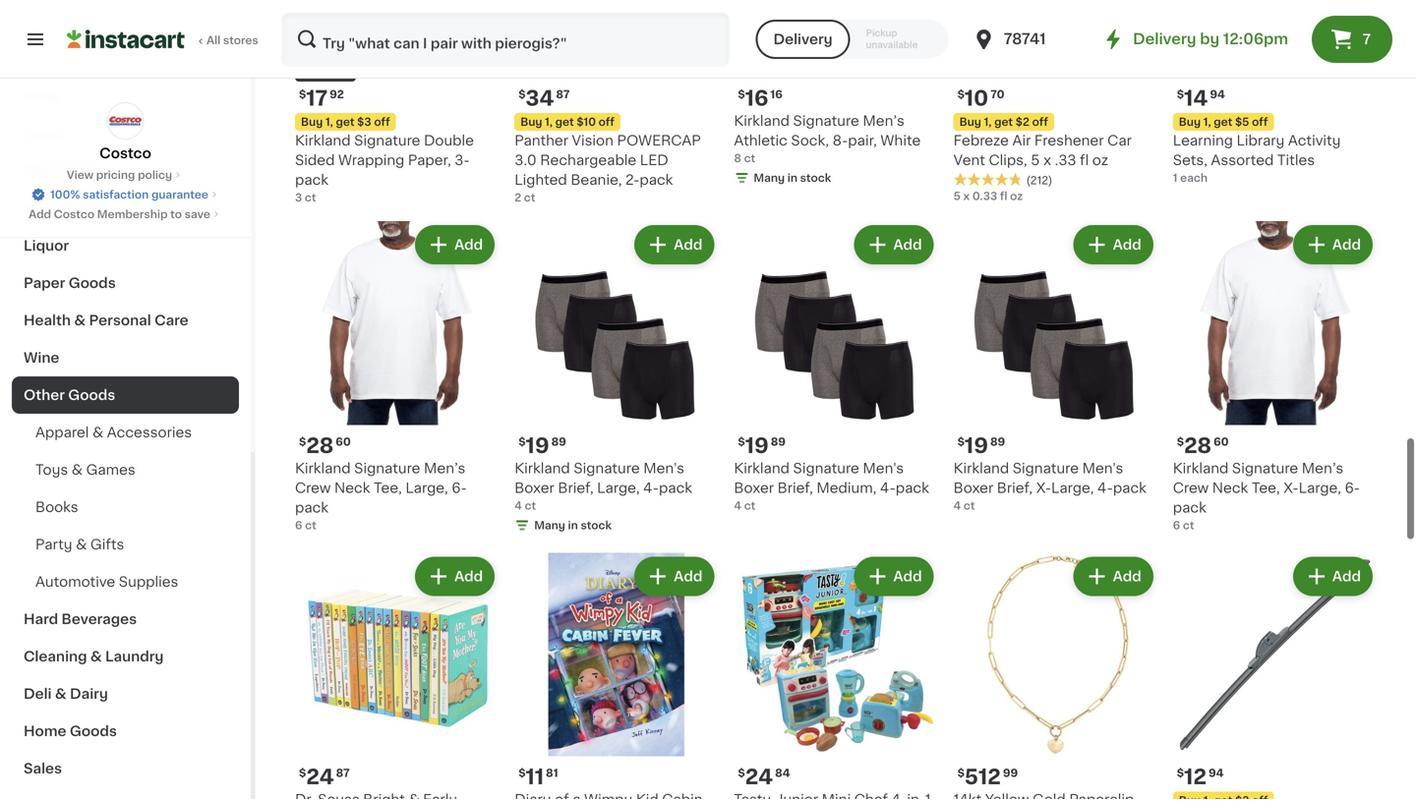 Task type: locate. For each thing, give the bounding box(es) containing it.
off right $3
[[374, 117, 390, 128]]

2 boxer from the left
[[515, 481, 555, 495]]

& right apparel at left
[[92, 426, 103, 440]]

crew inside kirkland signature men's crew neck tee, large, 6- pack 6 ct
[[295, 481, 331, 495]]

0 horizontal spatial 5
[[954, 191, 961, 202]]

0 horizontal spatial 6
[[295, 520, 302, 531]]

$ 19 89 up kirkland signature men's boxer brief, large, 4-pack 4 ct
[[519, 436, 566, 456]]

0 horizontal spatial 4-
[[643, 481, 659, 495]]

0 vertical spatial fl
[[1080, 154, 1089, 167]]

4 for medium,
[[734, 501, 742, 511]]

1 horizontal spatial 19
[[745, 436, 769, 456]]

$ inside $ 11 81
[[519, 768, 526, 779]]

buy 1, get $10 off
[[521, 117, 615, 128]]

4-
[[880, 481, 896, 495], [643, 481, 659, 495], [1098, 481, 1113, 495]]

89 up kirkland signature men's boxer brief, medium, 4-pack 4 ct
[[771, 437, 786, 447]]

4- for large,
[[643, 481, 659, 495]]

1 $ 19 89 from the left
[[738, 436, 786, 456]]

1 horizontal spatial x-
[[1284, 481, 1299, 495]]

vision
[[572, 134, 614, 148]]

in
[[788, 173, 798, 184], [568, 520, 578, 531]]

1 horizontal spatial fl
[[1080, 154, 1089, 167]]

delivery left by at the top
[[1133, 32, 1197, 46]]

men's inside kirkland signature men's athletic sock, 8-pair, white 8 ct
[[863, 114, 905, 128]]

1 horizontal spatial stock
[[800, 173, 831, 184]]

kirkland inside kirkland signature men's crew neck tee, large, 6- pack 6 ct
[[295, 462, 351, 475]]

off for 14
[[1252, 117, 1268, 128]]

2 $ 19 89 from the left
[[519, 436, 566, 456]]

$ 28 60 up kirkland signature men's crew neck tee, x-large, 6- pack 6 ct
[[1177, 436, 1229, 456]]

1 crew from the left
[[295, 481, 331, 495]]

0 horizontal spatial boxer
[[515, 481, 555, 495]]

0 horizontal spatial x
[[963, 191, 970, 202]]

delivery up $ 16 16
[[774, 32, 833, 46]]

0 horizontal spatial 60
[[336, 437, 351, 447]]

kirkland signature double sided wrapping paper, 3- pack 3 ct
[[295, 134, 474, 203]]

product group
[[295, 222, 499, 534], [515, 222, 718, 537], [734, 222, 938, 514], [954, 222, 1158, 514], [1173, 222, 1377, 534], [295, 553, 499, 800], [515, 553, 718, 800], [734, 553, 938, 800], [954, 553, 1158, 800], [1173, 553, 1377, 800]]

1 vertical spatial goods
[[68, 389, 115, 402]]

kirkland inside kirkland signature double sided wrapping paper, 3- pack 3 ct
[[295, 134, 351, 148]]

2 crew from the left
[[1173, 481, 1209, 495]]

3 men's from the left
[[1083, 462, 1124, 475]]

in down kirkland signature men's boxer brief, large, 4-pack 4 ct
[[568, 520, 578, 531]]

87 for 34
[[556, 89, 570, 100]]

2 men's from the left
[[643, 462, 685, 475]]

0 vertical spatial oz
[[1093, 154, 1109, 167]]

1 tee, from the left
[[374, 481, 402, 495]]

3 off from the left
[[1032, 117, 1048, 128]]

men's for white
[[863, 114, 905, 128]]

boxer
[[734, 481, 774, 495], [515, 481, 555, 495], [954, 481, 994, 495]]

1, up 'febreze'
[[984, 117, 992, 128]]

11
[[526, 767, 544, 788]]

1 horizontal spatial in
[[788, 173, 798, 184]]

1 horizontal spatial 89
[[771, 437, 786, 447]]

instacart logo image
[[67, 28, 185, 51]]

2 neck from the left
[[1213, 481, 1248, 495]]

get left '$5'
[[1214, 117, 1233, 128]]

$ 28 60 up kirkland signature men's crew neck tee, large, 6- pack 6 ct
[[299, 436, 351, 456]]

2 buy from the left
[[521, 117, 542, 128]]

buy up 'febreze'
[[960, 117, 982, 128]]

2 60 from the left
[[1214, 437, 1229, 447]]

x left 0.33
[[963, 191, 970, 202]]

deli
[[24, 688, 52, 701]]

2 horizontal spatial men's
[[1083, 462, 1124, 475]]

1 horizontal spatial 24
[[745, 767, 773, 788]]

beanie,
[[571, 173, 622, 187]]

$ 11 81
[[519, 767, 558, 788]]

2 horizontal spatial brief,
[[997, 481, 1033, 495]]

1, down $ 17 92
[[326, 117, 333, 128]]

4- inside kirkland signature men's boxer brief, medium, 4-pack 4 ct
[[880, 481, 896, 495]]

beer & cider link
[[12, 190, 239, 227]]

$ 19 89 up kirkland signature men's boxer brief, x-large, 4-pack 4 ct
[[958, 436, 1005, 456]]

60 up kirkland signature men's crew neck tee, large, 6- pack 6 ct
[[336, 437, 351, 447]]

3 1, from the left
[[984, 117, 992, 128]]

2 6 from the left
[[1173, 520, 1181, 531]]

94 right 12
[[1209, 768, 1224, 779]]

0 horizontal spatial neck
[[334, 481, 370, 495]]

boxer inside kirkland signature men's boxer brief, large, 4-pack 4 ct
[[515, 481, 555, 495]]

kirkland inside kirkland signature men's boxer brief, x-large, 4-pack 4 ct
[[954, 462, 1009, 475]]

1 6 from the left
[[295, 520, 302, 531]]

3 19 from the left
[[965, 436, 989, 456]]

1 horizontal spatial many
[[754, 173, 785, 184]]

2 x- from the left
[[1284, 481, 1299, 495]]

men's inside kirkland signature men's boxer brief, medium, 4-pack 4 ct
[[863, 462, 904, 475]]

2 28 from the left
[[1184, 436, 1212, 456]]

2 horizontal spatial men's
[[1302, 462, 1344, 475]]

brief, inside kirkland signature men's boxer brief, large, 4-pack 4 ct
[[558, 481, 594, 495]]

1 vertical spatial in
[[568, 520, 578, 531]]

1 horizontal spatial 6-
[[1345, 481, 1360, 495]]

1 off from the left
[[374, 117, 390, 128]]

2 horizontal spatial $ 19 89
[[958, 436, 1005, 456]]

oz
[[1093, 154, 1109, 167], [1010, 191, 1023, 202]]

boxer inside kirkland signature men's boxer brief, medium, 4-pack 4 ct
[[734, 481, 774, 495]]

other
[[24, 389, 65, 402]]

tee, for large,
[[374, 481, 402, 495]]

4 inside kirkland signature men's boxer brief, medium, 4-pack 4 ct
[[734, 501, 742, 511]]

neck for pack
[[1213, 481, 1248, 495]]

stock for 16
[[800, 173, 831, 184]]

2 horizontal spatial 4
[[954, 501, 961, 511]]

1 horizontal spatial men's
[[863, 114, 905, 128]]

3 4- from the left
[[1098, 481, 1113, 495]]

2 horizontal spatial boxer
[[954, 481, 994, 495]]

get left '$2'
[[994, 117, 1013, 128]]

costco link
[[100, 102, 151, 163]]

rechargeable
[[540, 154, 637, 167]]

pack inside kirkland signature men's crew neck tee, x-large, 6- pack 6 ct
[[1173, 501, 1207, 515]]

7
[[1363, 32, 1371, 46]]

6- inside kirkland signature men's crew neck tee, large, 6- pack 6 ct
[[452, 481, 467, 495]]

$ inside $ 512 99
[[958, 768, 965, 779]]

tee, inside kirkland signature men's crew neck tee, x-large, 6- pack 6 ct
[[1252, 481, 1280, 495]]

60 up kirkland signature men's crew neck tee, x-large, 6- pack 6 ct
[[1214, 437, 1229, 447]]

0 vertical spatial goods
[[69, 276, 116, 290]]

$ 28 60 for kirkland signature men's crew neck tee, large, 6- pack
[[299, 436, 351, 456]]

2 horizontal spatial 19
[[965, 436, 989, 456]]

94 inside $ 12 94
[[1209, 768, 1224, 779]]

$ 19 89 for kirkland signature men's boxer brief, large, 4-pack
[[519, 436, 566, 456]]

car
[[1108, 134, 1132, 148]]

0 horizontal spatial crew
[[295, 481, 331, 495]]

2 off from the left
[[599, 117, 615, 128]]

0 horizontal spatial many in stock
[[534, 520, 612, 531]]

3 89 from the left
[[991, 437, 1005, 447]]

1 x- from the left
[[1036, 481, 1052, 495]]

buy
[[301, 117, 323, 128], [521, 117, 542, 128], [960, 117, 982, 128], [1179, 117, 1201, 128]]

2 19 from the left
[[526, 436, 549, 456]]

neck inside kirkland signature men's crew neck tee, x-large, 6- pack 6 ct
[[1213, 481, 1248, 495]]

large, inside kirkland signature men's boxer brief, x-large, 4-pack 4 ct
[[1052, 481, 1094, 495]]

& inside 'link'
[[90, 650, 102, 664]]

apparel & accessories link
[[12, 414, 239, 451]]

oz down car on the right
[[1093, 154, 1109, 167]]

boxer inside kirkland signature men's boxer brief, x-large, 4-pack 4 ct
[[954, 481, 994, 495]]

seller
[[324, 68, 350, 76]]

men's for large,
[[1302, 462, 1344, 475]]

3 get from the left
[[994, 117, 1013, 128]]

2 24 from the left
[[745, 767, 773, 788]]

4 1, from the left
[[1204, 117, 1211, 128]]

buy up learning
[[1179, 117, 1201, 128]]

many down kirkland signature men's boxer brief, large, 4-pack 4 ct
[[534, 520, 565, 531]]

$ 12 94
[[1177, 767, 1224, 788]]

fl
[[1080, 154, 1089, 167], [1000, 191, 1008, 202]]

1 brief, from the left
[[778, 481, 813, 495]]

1 horizontal spatial 28
[[1184, 436, 1212, 456]]

febreze
[[954, 134, 1009, 148]]

1 horizontal spatial 4-
[[880, 481, 896, 495]]

off right '$5'
[[1252, 117, 1268, 128]]

1 buy from the left
[[301, 117, 323, 128]]

5 left 0.33
[[954, 191, 961, 202]]

1 horizontal spatial tee,
[[1252, 481, 1280, 495]]

fl inside febreze air freshener car vent clips, 5 x .33 fl oz
[[1080, 154, 1089, 167]]

0 vertical spatial 87
[[556, 89, 570, 100]]

None search field
[[281, 12, 730, 67]]

1 60 from the left
[[336, 437, 351, 447]]

0 horizontal spatial 28
[[306, 436, 334, 456]]

1 horizontal spatial crew
[[1173, 481, 1209, 495]]

$ 19 89 for kirkland signature men's boxer brief, x-large, 4-pack
[[958, 436, 1005, 456]]

0 vertical spatial many in stock
[[754, 173, 831, 184]]

brief,
[[778, 481, 813, 495], [558, 481, 594, 495], [997, 481, 1033, 495]]

by
[[1200, 32, 1220, 46]]

0 horizontal spatial in
[[568, 520, 578, 531]]

1 vertical spatial 87
[[336, 768, 350, 779]]

x left .33
[[1044, 154, 1051, 167]]

buy down '17'
[[301, 117, 323, 128]]

& right toys
[[72, 463, 83, 477]]

goods up the apparel & accessories
[[68, 389, 115, 402]]

$ inside $ 24 87
[[299, 768, 306, 779]]

stock down sock,
[[800, 173, 831, 184]]

19
[[745, 436, 769, 456], [526, 436, 549, 456], [965, 436, 989, 456]]

books
[[35, 501, 78, 514]]

toys
[[35, 463, 68, 477]]

goods down dairy
[[70, 725, 117, 739]]

supplies
[[119, 575, 178, 589]]

off right '$2'
[[1032, 117, 1048, 128]]

& right health
[[74, 314, 86, 328]]

goods for other goods
[[68, 389, 115, 402]]

1 vertical spatial x
[[963, 191, 970, 202]]

1 89 from the left
[[771, 437, 786, 447]]

product group containing 12
[[1173, 553, 1377, 800]]

1 4 from the left
[[734, 501, 742, 511]]

0.33
[[973, 191, 998, 202]]

accessories
[[107, 426, 192, 440]]

buy up the "panther"
[[521, 117, 542, 128]]

x- inside kirkland signature men's boxer brief, x-large, 4-pack 4 ct
[[1036, 481, 1052, 495]]

ct inside kirkland signature men's boxer brief, medium, 4-pack 4 ct
[[744, 501, 756, 511]]

stock for 19
[[581, 520, 612, 531]]

1 horizontal spatial men's
[[863, 462, 904, 475]]

2 tee, from the left
[[1252, 481, 1280, 495]]

kirkland inside kirkland signature men's boxer brief, medium, 4-pack 4 ct
[[734, 462, 790, 475]]

16
[[745, 88, 769, 109], [771, 89, 783, 100]]

1 $ 28 60 from the left
[[299, 436, 351, 456]]

$ 19 89 for kirkland signature men's boxer brief, medium, 4-pack
[[738, 436, 786, 456]]

all stores link
[[67, 12, 260, 67]]

stock down kirkland signature men's boxer brief, large, 4-pack 4 ct
[[581, 520, 612, 531]]

febreze air freshener car vent clips, 5 x .33 fl oz
[[954, 134, 1132, 167]]

2 large, from the left
[[597, 481, 640, 495]]

lighted
[[515, 173, 567, 187]]

2 1, from the left
[[545, 117, 553, 128]]

party
[[35, 538, 72, 552]]

neck
[[334, 481, 370, 495], [1213, 481, 1248, 495]]

0 horizontal spatial costco
[[54, 209, 95, 220]]

2 89 from the left
[[551, 437, 566, 447]]

pack inside kirkland signature double sided wrapping paper, 3- pack 3 ct
[[295, 173, 329, 187]]

signature inside kirkland signature men's boxer brief, large, 4-pack 4 ct
[[574, 462, 640, 475]]

off for 10
[[1032, 117, 1048, 128]]

off for 17
[[374, 117, 390, 128]]

2 $ 28 60 from the left
[[1177, 436, 1229, 456]]

stock
[[800, 173, 831, 184], [581, 520, 612, 531]]

19 up kirkland signature men's boxer brief, large, 4-pack 4 ct
[[526, 436, 549, 456]]

many in stock down sock,
[[754, 173, 831, 184]]

1 horizontal spatial many in stock
[[754, 173, 831, 184]]

1 1, from the left
[[326, 117, 333, 128]]

off right $10
[[599, 117, 615, 128]]

boxer for medium,
[[734, 481, 774, 495]]

1 horizontal spatial delivery
[[1133, 32, 1197, 46]]

0 vertical spatial costco
[[100, 147, 151, 160]]

kirkland for kirkland signature men's boxer brief, medium, 4-pack
[[734, 462, 790, 475]]

$ 19 89 up kirkland signature men's boxer brief, medium, 4-pack 4 ct
[[738, 436, 786, 456]]

signature inside kirkland signature men's boxer brief, medium, 4-pack 4 ct
[[793, 462, 860, 475]]

& down the beverages at the bottom left of the page
[[90, 650, 102, 664]]

delivery by 12:06pm link
[[1102, 28, 1289, 51]]

6 inside kirkland signature men's crew neck tee, x-large, 6- pack 6 ct
[[1173, 520, 1181, 531]]

$ 34 87
[[519, 88, 570, 109]]

goods for home goods
[[70, 725, 117, 739]]

neck inside kirkland signature men's crew neck tee, large, 6- pack 6 ct
[[334, 481, 370, 495]]

delivery inside button
[[774, 32, 833, 46]]

personal
[[89, 314, 151, 328]]

brief, inside kirkland signature men's boxer brief, medium, 4-pack 4 ct
[[778, 481, 813, 495]]

1, up learning
[[1204, 117, 1211, 128]]

1 vertical spatial stock
[[581, 520, 612, 531]]

men's inside kirkland signature men's crew neck tee, x-large, 6- pack 6 ct
[[1302, 462, 1344, 475]]

& for toys
[[72, 463, 83, 477]]

& down 100%
[[60, 202, 72, 215]]

1 horizontal spatial 87
[[556, 89, 570, 100]]

0 vertical spatial x
[[1044, 154, 1051, 167]]

oz inside febreze air freshener car vent clips, 5 x .33 fl oz
[[1093, 154, 1109, 167]]

signature for kirkland signature double sided wrapping paper, 3- pack
[[354, 134, 420, 148]]

1 horizontal spatial 4
[[734, 501, 742, 511]]

1 28 from the left
[[306, 436, 334, 456]]

get for 10
[[994, 117, 1013, 128]]

1 horizontal spatial $ 19 89
[[738, 436, 786, 456]]

19 for kirkland signature men's boxer brief, x-large, 4-pack
[[965, 436, 989, 456]]

1, up the "panther"
[[545, 117, 553, 128]]

89 for kirkland signature men's boxer brief, large, 4-pack
[[551, 437, 566, 447]]

1 horizontal spatial $ 28 60
[[1177, 436, 1229, 456]]

signature for kirkland signature men's boxer brief, x-large, 4-pack
[[1013, 462, 1079, 475]]

1, for 34
[[545, 117, 553, 128]]

oz right 0.33
[[1010, 191, 1023, 202]]

fl right 0.33
[[1000, 191, 1008, 202]]

men's inside kirkland signature men's boxer brief, large, 4-pack 4 ct
[[643, 462, 685, 475]]

men's inside kirkland signature men's boxer brief, x-large, 4-pack 4 ct
[[1083, 462, 1124, 475]]

0 horizontal spatial 89
[[551, 437, 566, 447]]

costco up view pricing policy link
[[100, 147, 151, 160]]

baby
[[24, 90, 60, 103]]

0 horizontal spatial delivery
[[774, 32, 833, 46]]

& right deli
[[55, 688, 66, 701]]

cleaning & laundry link
[[12, 638, 239, 676]]

brief, inside kirkland signature men's boxer brief, x-large, 4-pack 4 ct
[[997, 481, 1033, 495]]

3 4 from the left
[[954, 501, 961, 511]]

28 up kirkland signature men's crew neck tee, large, 6- pack 6 ct
[[306, 436, 334, 456]]

product group containing 11
[[515, 553, 718, 800]]

6 inside kirkland signature men's crew neck tee, large, 6- pack 6 ct
[[295, 520, 302, 531]]

to
[[170, 209, 182, 220]]

0 horizontal spatial many
[[534, 520, 565, 531]]

94 right 14
[[1210, 89, 1225, 100]]

28 for kirkland signature men's crew neck tee, large, 6- pack
[[306, 436, 334, 456]]

1 vertical spatial many in stock
[[534, 520, 612, 531]]

home
[[24, 725, 66, 739]]

tee, inside kirkland signature men's crew neck tee, large, 6- pack 6 ct
[[374, 481, 402, 495]]

guarantee
[[151, 189, 208, 200]]

ct inside kirkland signature men's crew neck tee, large, 6- pack 6 ct
[[305, 520, 316, 531]]

0 horizontal spatial 6-
[[452, 481, 467, 495]]

2 horizontal spatial 89
[[991, 437, 1005, 447]]

1 vertical spatial 94
[[1209, 768, 1224, 779]]

party & gifts
[[35, 538, 124, 552]]

many in stock for 16
[[754, 173, 831, 184]]

fl right .33
[[1080, 154, 1089, 167]]

signature inside kirkland signature men's crew neck tee, x-large, 6- pack 6 ct
[[1232, 462, 1299, 475]]

$ inside $ 14 94
[[1177, 89, 1184, 100]]

3 brief, from the left
[[997, 481, 1033, 495]]

goods for paper goods
[[69, 276, 116, 290]]

automotive supplies
[[35, 575, 178, 589]]

89 up kirkland signature men's boxer brief, large, 4-pack 4 ct
[[551, 437, 566, 447]]

0 horizontal spatial $ 19 89
[[519, 436, 566, 456]]

membership
[[97, 209, 168, 220]]

1 6- from the left
[[452, 481, 467, 495]]

1 horizontal spatial boxer
[[734, 481, 774, 495]]

0 horizontal spatial stock
[[581, 520, 612, 531]]

1 24 from the left
[[306, 767, 334, 788]]

other goods link
[[12, 377, 239, 414]]

6- inside kirkland signature men's crew neck tee, x-large, 6- pack 6 ct
[[1345, 481, 1360, 495]]

pack inside kirkland signature men's boxer brief, medium, 4-pack 4 ct
[[896, 481, 929, 495]]

6
[[295, 520, 302, 531], [1173, 520, 1181, 531]]

kirkland inside kirkland signature men's crew neck tee, x-large, 6- pack 6 ct
[[1173, 462, 1229, 475]]

3 $ 19 89 from the left
[[958, 436, 1005, 456]]

signature for kirkland signature men's crew neck tee, large, 6- pack
[[354, 462, 420, 475]]

get left $3
[[336, 117, 355, 128]]

3 boxer from the left
[[954, 481, 994, 495]]

0 horizontal spatial men's
[[643, 462, 685, 475]]

1 horizontal spatial oz
[[1093, 154, 1109, 167]]

1 horizontal spatial 5
[[1031, 154, 1040, 167]]

costco down 100%
[[54, 209, 95, 220]]

men's inside kirkland signature men's crew neck tee, large, 6- pack 6 ct
[[424, 462, 466, 475]]

5 up (212)
[[1031, 154, 1040, 167]]

1 horizontal spatial x
[[1044, 154, 1051, 167]]

delivery for delivery
[[774, 32, 833, 46]]

cleaning & laundry
[[24, 650, 164, 664]]

clips,
[[989, 154, 1028, 167]]

1 men's from the left
[[863, 462, 904, 475]]

0 horizontal spatial x-
[[1036, 481, 1052, 495]]

men's
[[863, 114, 905, 128], [424, 462, 466, 475], [1302, 462, 1344, 475]]

1 horizontal spatial 6
[[1173, 520, 1181, 531]]

2 brief, from the left
[[558, 481, 594, 495]]

2 6- from the left
[[1345, 481, 1360, 495]]

kirkland for kirkland signature men's crew neck tee, large, 6- pack
[[295, 462, 351, 475]]

1 horizontal spatial brief,
[[778, 481, 813, 495]]

$3
[[357, 117, 371, 128]]

1 neck from the left
[[334, 481, 370, 495]]

0 horizontal spatial fl
[[1000, 191, 1008, 202]]

0 vertical spatial 5
[[1031, 154, 1040, 167]]

28 up kirkland signature men's crew neck tee, x-large, 6- pack 6 ct
[[1184, 436, 1212, 456]]

2 vertical spatial goods
[[70, 725, 117, 739]]

2 get from the left
[[555, 117, 574, 128]]

get left $10
[[555, 117, 574, 128]]

87 inside $ 34 87
[[556, 89, 570, 100]]

16 inside $ 16 16
[[771, 89, 783, 100]]

0 horizontal spatial 16
[[745, 88, 769, 109]]

kirkland inside kirkland signature men's boxer brief, large, 4-pack 4 ct
[[515, 462, 570, 475]]

1 4- from the left
[[880, 481, 896, 495]]

vent
[[954, 154, 985, 167]]

2 4- from the left
[[643, 481, 659, 495]]

signature inside kirkland signature men's crew neck tee, large, 6- pack 6 ct
[[354, 462, 420, 475]]

3 buy from the left
[[960, 117, 982, 128]]

4- inside kirkland signature men's boxer brief, large, 4-pack 4 ct
[[643, 481, 659, 495]]

512
[[965, 767, 1001, 788]]

4 off from the left
[[1252, 117, 1268, 128]]

get for 17
[[336, 117, 355, 128]]

1 get from the left
[[336, 117, 355, 128]]

89 for kirkland signature men's boxer brief, medium, 4-pack
[[771, 437, 786, 447]]

crew inside kirkland signature men's crew neck tee, x-large, 6- pack 6 ct
[[1173, 481, 1209, 495]]

kirkland for kirkland signature men's crew neck tee, x-large, 6- pack
[[1173, 462, 1229, 475]]

0 vertical spatial many
[[754, 173, 785, 184]]

19 up kirkland signature men's boxer brief, medium, 4-pack 4 ct
[[745, 436, 769, 456]]

freshener
[[1035, 134, 1104, 148]]

87 inside $ 24 87
[[336, 768, 350, 779]]

crew for pack
[[1173, 481, 1209, 495]]

4 get from the left
[[1214, 117, 1233, 128]]

add costco membership to save link
[[29, 207, 222, 222]]

signature inside kirkland signature men's boxer brief, x-large, 4-pack 4 ct
[[1013, 462, 1079, 475]]

0 horizontal spatial 19
[[526, 436, 549, 456]]

0 horizontal spatial brief,
[[558, 481, 594, 495]]

pack
[[295, 173, 329, 187], [640, 173, 673, 187], [896, 481, 929, 495], [659, 481, 692, 495], [1113, 481, 1147, 495], [295, 501, 329, 515], [1173, 501, 1207, 515]]

92
[[330, 89, 344, 100]]

1 horizontal spatial neck
[[1213, 481, 1248, 495]]

kirkland signature men's athletic sock, 8-pair, white 8 ct
[[734, 114, 921, 164]]

boxer for large,
[[515, 481, 555, 495]]

1 horizontal spatial 60
[[1214, 437, 1229, 447]]

delivery
[[1133, 32, 1197, 46], [774, 32, 833, 46]]

&
[[60, 202, 72, 215], [74, 314, 86, 328], [92, 426, 103, 440], [72, 463, 83, 477], [76, 538, 87, 552], [90, 650, 102, 664], [55, 688, 66, 701]]

$ 19 89
[[738, 436, 786, 456], [519, 436, 566, 456], [958, 436, 1005, 456]]

0 horizontal spatial oz
[[1010, 191, 1023, 202]]

large, inside kirkland signature men's crew neck tee, x-large, 6- pack 6 ct
[[1299, 481, 1342, 495]]

4 inside kirkland signature men's boxer brief, large, 4-pack 4 ct
[[515, 501, 522, 511]]

4 large, from the left
[[1299, 481, 1342, 495]]

87 for 24
[[336, 768, 350, 779]]

many
[[754, 173, 785, 184], [534, 520, 565, 531]]

2 4 from the left
[[515, 501, 522, 511]]

94 for 12
[[1209, 768, 1224, 779]]

19 up kirkland signature men's boxer brief, x-large, 4-pack 4 ct
[[965, 436, 989, 456]]

assorted
[[1211, 154, 1274, 167]]

60
[[336, 437, 351, 447], [1214, 437, 1229, 447]]

many in stock down kirkland signature men's boxer brief, large, 4-pack 4 ct
[[534, 520, 612, 531]]

1 large, from the left
[[406, 481, 448, 495]]

4 buy from the left
[[1179, 117, 1201, 128]]

100%
[[50, 189, 80, 200]]

signature inside kirkland signature double sided wrapping paper, 3- pack 3 ct
[[354, 134, 420, 148]]

2 horizontal spatial 4-
[[1098, 481, 1113, 495]]

1 vertical spatial many
[[534, 520, 565, 531]]

0 horizontal spatial 24
[[306, 767, 334, 788]]

0 horizontal spatial men's
[[424, 462, 466, 475]]

1 horizontal spatial 16
[[771, 89, 783, 100]]

x-
[[1036, 481, 1052, 495], [1284, 481, 1299, 495]]

brief, for x-
[[997, 481, 1033, 495]]

activity
[[1288, 134, 1341, 148]]

3 large, from the left
[[1052, 481, 1094, 495]]

kirkland inside kirkland signature men's athletic sock, 8-pair, white 8 ct
[[734, 114, 790, 128]]

0 horizontal spatial 4
[[515, 501, 522, 511]]

94 inside $ 14 94
[[1210, 89, 1225, 100]]

1 boxer from the left
[[734, 481, 774, 495]]

60 for kirkland signature men's crew neck tee, large, 6- pack
[[336, 437, 351, 447]]

0 horizontal spatial $ 28 60
[[299, 436, 351, 456]]

view pricing policy link
[[67, 167, 184, 183]]

0 vertical spatial 94
[[1210, 89, 1225, 100]]

party & gifts link
[[12, 526, 239, 564]]

in down sock,
[[788, 173, 798, 184]]

all
[[207, 35, 221, 46]]

0 horizontal spatial tee,
[[374, 481, 402, 495]]

0 vertical spatial stock
[[800, 173, 831, 184]]

many down athletic
[[754, 173, 785, 184]]

goods up "health & personal care"
[[69, 276, 116, 290]]

0 horizontal spatial 87
[[336, 768, 350, 779]]

89 up kirkland signature men's boxer brief, x-large, 4-pack 4 ct
[[991, 437, 1005, 447]]

0 vertical spatial in
[[788, 173, 798, 184]]

& left gifts
[[76, 538, 87, 552]]

$ inside $ 17 92
[[299, 89, 306, 100]]

cleaning
[[24, 650, 87, 664]]

1 19 from the left
[[745, 436, 769, 456]]



Task type: describe. For each thing, give the bounding box(es) containing it.
4- for medium,
[[880, 481, 896, 495]]

78741
[[1004, 32, 1046, 46]]

beer
[[24, 202, 57, 215]]

automotive
[[35, 575, 115, 589]]

large, inside kirkland signature men's crew neck tee, large, 6- pack 6 ct
[[406, 481, 448, 495]]

4 inside kirkland signature men's boxer brief, x-large, 4-pack 4 ct
[[954, 501, 961, 511]]

$5
[[1235, 117, 1250, 128]]

ct inside the panther vision powercap 3.0 rechargeable led lighted beanie, 2-pack 2 ct
[[524, 192, 536, 203]]

1, for 10
[[984, 117, 992, 128]]

5 x 0.33 fl oz
[[954, 191, 1023, 202]]

view
[[67, 170, 93, 180]]

pair,
[[848, 134, 877, 148]]

99
[[1003, 768, 1018, 779]]

19 for kirkland signature men's boxer brief, medium, 4-pack
[[745, 436, 769, 456]]

men's for x-
[[1083, 462, 1124, 475]]

buy for 14
[[1179, 117, 1201, 128]]

best seller
[[301, 68, 350, 76]]

neck for 6
[[334, 481, 370, 495]]

brief, for medium,
[[778, 481, 813, 495]]

17
[[306, 88, 328, 109]]

delivery by 12:06pm
[[1133, 32, 1289, 46]]

signature for kirkland signature men's boxer brief, medium, 4-pack
[[793, 462, 860, 475]]

ct inside kirkland signature men's boxer brief, large, 4-pack 4 ct
[[525, 501, 536, 511]]

pack inside kirkland signature men's boxer brief, large, 4-pack 4 ct
[[659, 481, 692, 495]]

14
[[1184, 88, 1208, 109]]

.33
[[1055, 154, 1077, 167]]

library
[[1237, 134, 1285, 148]]

$ 17 92
[[299, 88, 344, 109]]

1, for 17
[[326, 117, 333, 128]]

floral
[[24, 127, 63, 141]]

5 inside febreze air freshener car vent clips, 5 x .33 fl oz
[[1031, 154, 1040, 167]]

kirkland for kirkland signature men's boxer brief, x-large, 4-pack
[[954, 462, 1009, 475]]

books link
[[12, 489, 239, 526]]

get for 14
[[1214, 117, 1233, 128]]

baby link
[[12, 78, 239, 115]]

$ 512 99
[[958, 767, 1018, 788]]

$ 14 94
[[1177, 88, 1225, 109]]

satisfaction
[[83, 189, 149, 200]]

ct inside kirkland signature men's boxer brief, x-large, 4-pack 4 ct
[[964, 501, 975, 511]]

crew for 6
[[295, 481, 331, 495]]

health & personal care link
[[12, 302, 239, 339]]

$ inside $ 16 16
[[738, 89, 745, 100]]

7 button
[[1312, 16, 1393, 63]]

12:06pm
[[1223, 32, 1289, 46]]

hard beverages
[[24, 613, 137, 627]]

automotive supplies link
[[12, 564, 239, 601]]

kirkland signature men's boxer brief, large, 4-pack 4 ct
[[515, 462, 692, 511]]

many for 19
[[534, 520, 565, 531]]

sales link
[[12, 751, 239, 788]]

pack inside kirkland signature men's crew neck tee, large, 6- pack 6 ct
[[295, 501, 329, 515]]

(212)
[[1026, 175, 1053, 186]]

1 vertical spatial fl
[[1000, 191, 1008, 202]]

electronics
[[24, 164, 104, 178]]

94 for 14
[[1210, 89, 1225, 100]]

panther vision powercap 3.0 rechargeable led lighted beanie, 2-pack 2 ct
[[515, 134, 701, 203]]

get for 34
[[555, 117, 574, 128]]

many for 16
[[754, 173, 785, 184]]

apparel & accessories
[[35, 426, 192, 440]]

games
[[86, 463, 136, 477]]

learning library activity sets, assorted titles 1 each
[[1173, 134, 1341, 184]]

ct inside kirkland signature men's crew neck tee, x-large, 6- pack 6 ct
[[1183, 520, 1195, 531]]

$10
[[577, 117, 596, 128]]

1 vertical spatial 5
[[954, 191, 961, 202]]

3.0
[[515, 154, 537, 167]]

policy
[[138, 170, 172, 180]]

deli & dairy
[[24, 688, 108, 701]]

tee, for x-
[[1252, 481, 1280, 495]]

$ 24 84
[[738, 767, 790, 788]]

1 horizontal spatial costco
[[100, 147, 151, 160]]

4- inside kirkland signature men's boxer brief, x-large, 4-pack 4 ct
[[1098, 481, 1113, 495]]

1 vertical spatial oz
[[1010, 191, 1023, 202]]

costco logo image
[[107, 102, 144, 140]]

service type group
[[756, 20, 949, 59]]

$ inside $ 34 87
[[519, 89, 526, 100]]

x inside febreze air freshener car vent clips, 5 x .33 fl oz
[[1044, 154, 1051, 167]]

& for beer
[[60, 202, 72, 215]]

powercap
[[617, 134, 701, 148]]

in for 16
[[788, 173, 798, 184]]

buy for 17
[[301, 117, 323, 128]]

white
[[881, 134, 921, 148]]

dairy
[[70, 688, 108, 701]]

save
[[185, 209, 210, 220]]

& for cleaning
[[90, 650, 102, 664]]

buy for 10
[[960, 117, 982, 128]]

& for deli
[[55, 688, 66, 701]]

$ 10 70
[[958, 88, 1005, 109]]

off for 34
[[599, 117, 615, 128]]

men's for large,
[[643, 462, 685, 475]]

3-
[[455, 154, 470, 167]]

x- inside kirkland signature men's crew neck tee, x-large, 6- pack 6 ct
[[1284, 481, 1299, 495]]

24 for $ 24 84
[[745, 767, 773, 788]]

2-
[[626, 173, 640, 187]]

Search field
[[283, 14, 728, 65]]

89 for kirkland signature men's boxer brief, x-large, 4-pack
[[991, 437, 1005, 447]]

10
[[965, 88, 989, 109]]

product group containing 512
[[954, 553, 1158, 800]]

add costco membership to save
[[29, 209, 210, 220]]

health & personal care
[[24, 314, 188, 328]]

stores
[[223, 35, 258, 46]]

19 for kirkland signature men's boxer brief, large, 4-pack
[[526, 436, 549, 456]]

buy for 34
[[521, 117, 542, 128]]

kirkland for kirkland signature double sided wrapping paper, 3- pack
[[295, 134, 351, 148]]

many in stock for 19
[[534, 520, 612, 531]]

best
[[301, 68, 322, 76]]

boxer for x-
[[954, 481, 994, 495]]

in for 19
[[568, 520, 578, 531]]

signature inside kirkland signature men's athletic sock, 8-pair, white 8 ct
[[793, 114, 860, 128]]

large, inside kirkland signature men's boxer brief, large, 4-pack 4 ct
[[597, 481, 640, 495]]

paper goods
[[24, 276, 116, 290]]

delivery for delivery by 12:06pm
[[1133, 32, 1197, 46]]

ct inside kirkland signature men's athletic sock, 8-pair, white 8 ct
[[744, 153, 756, 164]]

sets,
[[1173, 154, 1208, 167]]

$ 16 16
[[738, 88, 783, 109]]

men's for medium,
[[863, 462, 904, 475]]

kirkland signature men's crew neck tee, x-large, 6- pack 6 ct
[[1173, 462, 1360, 531]]

24 for $ 24 87
[[306, 767, 334, 788]]

& for health
[[74, 314, 86, 328]]

hard
[[24, 613, 58, 627]]

wrapping
[[338, 154, 405, 167]]

sock,
[[791, 134, 829, 148]]

34
[[526, 88, 554, 109]]

buy 1, get $3 off
[[301, 117, 390, 128]]

& for apparel
[[92, 426, 103, 440]]

pack inside kirkland signature men's boxer brief, x-large, 4-pack 4 ct
[[1113, 481, 1147, 495]]

led
[[640, 154, 668, 167]]

hard beverages link
[[12, 601, 239, 638]]

kirkland signature men's boxer brief, x-large, 4-pack 4 ct
[[954, 462, 1147, 511]]

3
[[295, 192, 302, 203]]

pack inside the panther vision powercap 3.0 rechargeable led lighted beanie, 2-pack 2 ct
[[640, 173, 673, 187]]

athletic
[[734, 134, 788, 148]]

pricing
[[96, 170, 135, 180]]

ct inside kirkland signature double sided wrapping paper, 3- pack 3 ct
[[305, 192, 316, 203]]

84
[[775, 768, 790, 779]]

$ inside the $ 24 84
[[738, 768, 745, 779]]

28 for kirkland signature men's crew neck tee, x-large, 6- pack
[[1184, 436, 1212, 456]]

$ inside $ 12 94
[[1177, 768, 1184, 779]]

$ 28 60 for kirkland signature men's crew neck tee, x-large, 6- pack
[[1177, 436, 1229, 456]]

60 for kirkland signature men's crew neck tee, x-large, 6- pack
[[1214, 437, 1229, 447]]

beer & cider
[[24, 202, 114, 215]]

delivery button
[[756, 20, 850, 59]]

signature for kirkland signature men's crew neck tee, x-large, 6- pack
[[1232, 462, 1299, 475]]

health
[[24, 314, 71, 328]]

beverages
[[61, 613, 137, 627]]

4 for large,
[[515, 501, 522, 511]]

men's for 6-
[[424, 462, 466, 475]]

wine link
[[12, 339, 239, 377]]

1 vertical spatial costco
[[54, 209, 95, 220]]

$ inside $ 10 70
[[958, 89, 965, 100]]

toys & games
[[35, 463, 136, 477]]

& for party
[[76, 538, 87, 552]]

1, for 14
[[1204, 117, 1211, 128]]

each
[[1181, 173, 1208, 184]]

double
[[424, 134, 474, 148]]

100% satisfaction guarantee button
[[31, 183, 220, 203]]

brief, for large,
[[558, 481, 594, 495]]

liquor
[[24, 239, 69, 253]]



Task type: vqa. For each thing, say whether or not it's contained in the screenshot.


